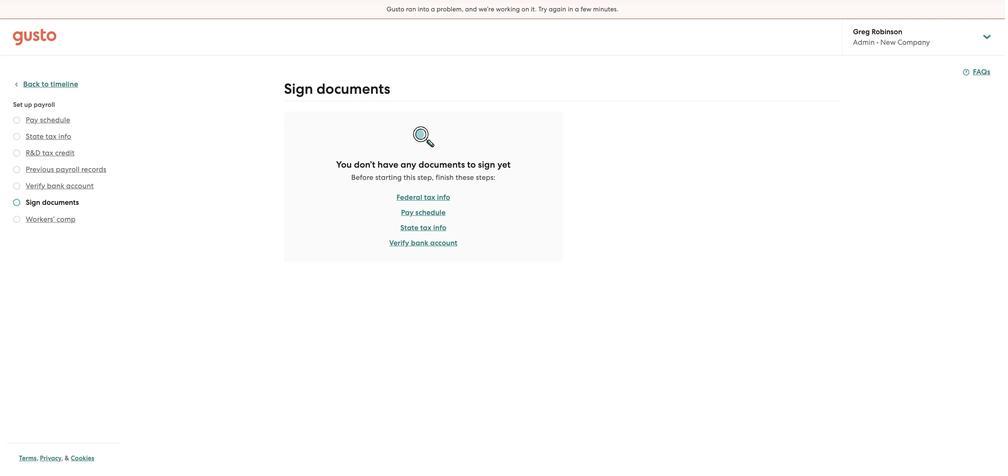 Task type: describe. For each thing, give the bounding box(es) containing it.
yet
[[498, 159, 511, 170]]

pay schedule button
[[26, 115, 70, 125]]

home image
[[13, 29, 57, 45]]

verify bank account button
[[26, 181, 94, 191]]

tax for the state tax info "link"
[[420, 223, 432, 232]]

it.
[[531, 5, 537, 13]]

to inside the "you don't have any documents to sign yet before starting this step, finish these steps:"
[[467, 159, 476, 170]]

tax for federal tax info link
[[424, 193, 435, 202]]

you
[[336, 159, 352, 170]]

records
[[81, 165, 106, 174]]

finish
[[436, 173, 454, 182]]

state tax info for the state tax info "link"
[[400, 223, 446, 232]]

&
[[65, 454, 69, 462]]

schedule for pay schedule button on the left top of the page
[[40, 116, 70, 124]]

try
[[538, 5, 547, 13]]

pay for pay schedule button on the left top of the page
[[26, 116, 38, 124]]

verify bank account for 'verify bank account' button
[[26, 182, 94, 190]]

state for the state tax info "link"
[[400, 223, 419, 232]]

verify bank account link
[[389, 238, 458, 248]]

documents inside the "you don't have any documents to sign yet before starting this step, finish these steps:"
[[419, 159, 465, 170]]

check image for pay
[[13, 117, 20, 124]]

up
[[24, 101, 32, 109]]

and
[[465, 5, 477, 13]]

check image for r&d
[[13, 150, 20, 157]]

steps:
[[476, 173, 496, 182]]

new
[[881, 38, 896, 46]]

sign inside list
[[26, 198, 40, 207]]

tax for the "r&d tax credit" button
[[42, 149, 53, 157]]

check image for verify
[[13, 182, 20, 190]]

on
[[522, 5, 529, 13]]

1 , from the left
[[37, 454, 38, 462]]

state tax info button
[[26, 131, 71, 141]]

back to timeline button
[[13, 79, 78, 90]]

account for 'verify bank account' button
[[66, 182, 94, 190]]

to inside button
[[42, 80, 49, 89]]

problem,
[[437, 5, 464, 13]]

have
[[378, 159, 398, 170]]

workers' comp button
[[26, 214, 76, 224]]

gusto ran into a problem, and we're working on it. try again in a few minutes.
[[387, 5, 619, 13]]

previous payroll records button
[[26, 164, 106, 174]]

these
[[456, 173, 474, 182]]

in
[[568, 5, 573, 13]]

comp
[[57, 215, 76, 223]]

working
[[496, 5, 520, 13]]

check image for previous
[[13, 166, 20, 173]]

previous payroll records
[[26, 165, 106, 174]]

few
[[581, 5, 592, 13]]

0 horizontal spatial payroll
[[34, 101, 55, 109]]

privacy link
[[40, 454, 61, 462]]

ran
[[406, 5, 416, 13]]

info for the state tax info "link"
[[433, 223, 446, 232]]

credit
[[55, 149, 75, 157]]

verify for verify bank account link
[[389, 239, 409, 248]]

info for state tax info button
[[58, 132, 71, 141]]

1 horizontal spatial documents
[[317, 80, 390, 98]]

previous
[[26, 165, 54, 174]]

1 a from the left
[[431, 5, 435, 13]]

0 vertical spatial sign documents
[[284, 80, 390, 98]]

verify bank account for verify bank account link
[[389, 239, 458, 248]]

starting
[[375, 173, 402, 182]]

r&d tax credit
[[26, 149, 75, 157]]

state for state tax info button
[[26, 132, 44, 141]]

sign documents inside list
[[26, 198, 79, 207]]

federal
[[397, 193, 422, 202]]

sign documents list
[[13, 115, 117, 226]]

workers' comp
[[26, 215, 76, 223]]

r&d
[[26, 149, 41, 157]]

3 check image from the top
[[13, 199, 20, 206]]

cookies
[[71, 454, 94, 462]]

any
[[401, 159, 416, 170]]

admin
[[853, 38, 875, 46]]

again
[[549, 5, 566, 13]]



Task type: vqa. For each thing, say whether or not it's contained in the screenshot.
Verify bank account "LINK"
yes



Task type: locate. For each thing, give the bounding box(es) containing it.
1 check image from the top
[[13, 117, 20, 124]]

to right back
[[42, 80, 49, 89]]

1 vertical spatial pay
[[401, 208, 414, 217]]

set
[[13, 101, 23, 109]]

0 vertical spatial pay
[[26, 116, 38, 124]]

greg
[[853, 27, 870, 36]]

3 check image from the top
[[13, 182, 20, 190]]

state tax info down pay schedule link at the top left
[[400, 223, 446, 232]]

verify bank account
[[26, 182, 94, 190], [389, 239, 458, 248]]

tax inside button
[[46, 132, 57, 141]]

2 vertical spatial check image
[[13, 182, 20, 190]]

pay schedule up state tax info button
[[26, 116, 70, 124]]

step,
[[418, 173, 434, 182]]

pay schedule for pay schedule button on the left top of the page
[[26, 116, 70, 124]]

1 horizontal spatial bank
[[411, 239, 429, 248]]

1 vertical spatial state
[[400, 223, 419, 232]]

info down "finish"
[[437, 193, 450, 202]]

check image for state
[[13, 133, 20, 140]]

info
[[58, 132, 71, 141], [437, 193, 450, 202], [433, 223, 446, 232]]

2 vertical spatial info
[[433, 223, 446, 232]]

payroll up pay schedule button on the left top of the page
[[34, 101, 55, 109]]

0 vertical spatial sign
[[284, 80, 313, 98]]

1 vertical spatial sign
[[26, 198, 40, 207]]

bank inside 'verify bank account' button
[[47, 182, 64, 190]]

1 vertical spatial pay schedule
[[401, 208, 446, 217]]

privacy
[[40, 454, 61, 462]]

2 vertical spatial documents
[[42, 198, 79, 207]]

payroll inside button
[[56, 165, 80, 174]]

we're
[[479, 5, 494, 13]]

verify
[[26, 182, 45, 190], [389, 239, 409, 248]]

1 vertical spatial documents
[[419, 159, 465, 170]]

0 vertical spatial state
[[26, 132, 44, 141]]

tax inside button
[[42, 149, 53, 157]]

1 horizontal spatial ,
[[61, 454, 63, 462]]

1 vertical spatial to
[[467, 159, 476, 170]]

terms
[[19, 454, 37, 462]]

0 vertical spatial pay schedule
[[26, 116, 70, 124]]

1 vertical spatial state tax info
[[400, 223, 446, 232]]

state tax info link
[[400, 223, 446, 233]]

schedule
[[40, 116, 70, 124], [416, 208, 446, 217]]

0 horizontal spatial account
[[66, 182, 94, 190]]

sign
[[284, 80, 313, 98], [26, 198, 40, 207]]

before
[[351, 173, 373, 182]]

0 horizontal spatial to
[[42, 80, 49, 89]]

you don't have any documents to sign yet before starting this step, finish these steps:
[[336, 159, 511, 182]]

1 horizontal spatial sign
[[284, 80, 313, 98]]

gusto
[[387, 5, 404, 13]]

pay schedule down federal tax info link
[[401, 208, 446, 217]]

1 vertical spatial account
[[430, 239, 458, 248]]

1 vertical spatial check image
[[13, 166, 20, 173]]

pay down the federal at the top of the page
[[401, 208, 414, 217]]

check image for workers'
[[13, 216, 20, 223]]

terms link
[[19, 454, 37, 462]]

bank down previous payroll records button
[[47, 182, 64, 190]]

0 horizontal spatial documents
[[42, 198, 79, 207]]

1 vertical spatial verify
[[389, 239, 409, 248]]

0 vertical spatial verify
[[26, 182, 45, 190]]

cookies button
[[71, 453, 94, 463]]

verify down "previous"
[[26, 182, 45, 190]]

info inside "link"
[[433, 223, 446, 232]]

workers'
[[26, 215, 55, 223]]

timeline
[[50, 80, 78, 89]]

4 check image from the top
[[13, 216, 20, 223]]

state tax info
[[26, 132, 71, 141], [400, 223, 446, 232]]

0 vertical spatial to
[[42, 80, 49, 89]]

to up these
[[467, 159, 476, 170]]

a
[[431, 5, 435, 13], [575, 5, 579, 13]]

, left & at the bottom left
[[61, 454, 63, 462]]

set up payroll
[[13, 101, 55, 109]]

0 horizontal spatial sign
[[26, 198, 40, 207]]

0 vertical spatial documents
[[317, 80, 390, 98]]

tax up pay schedule link at the top left
[[424, 193, 435, 202]]

state up r&d
[[26, 132, 44, 141]]

0 horizontal spatial pay
[[26, 116, 38, 124]]

pay for pay schedule link at the top left
[[401, 208, 414, 217]]

back to timeline
[[23, 80, 78, 89]]

state inside button
[[26, 132, 44, 141]]

pay schedule link
[[401, 208, 446, 218]]

federal tax info
[[397, 193, 450, 202]]

1 horizontal spatial a
[[575, 5, 579, 13]]

0 horizontal spatial verify bank account
[[26, 182, 94, 190]]

don't
[[354, 159, 375, 170]]

1 horizontal spatial account
[[430, 239, 458, 248]]

pay down set up payroll in the left top of the page
[[26, 116, 38, 124]]

0 horizontal spatial a
[[431, 5, 435, 13]]

sign
[[478, 159, 495, 170]]

verify for 'verify bank account' button
[[26, 182, 45, 190]]

1 horizontal spatial payroll
[[56, 165, 80, 174]]

verify inside button
[[26, 182, 45, 190]]

1 horizontal spatial verify
[[389, 239, 409, 248]]

bank for 'verify bank account' button
[[47, 182, 64, 190]]

documents inside list
[[42, 198, 79, 207]]

0 horizontal spatial pay schedule
[[26, 116, 70, 124]]

bank inside verify bank account link
[[411, 239, 429, 248]]

2 a from the left
[[575, 5, 579, 13]]

1 horizontal spatial to
[[467, 159, 476, 170]]

2 , from the left
[[61, 454, 63, 462]]

info inside button
[[58, 132, 71, 141]]

0 vertical spatial state tax info
[[26, 132, 71, 141]]

pay schedule for pay schedule link at the top left
[[401, 208, 446, 217]]

faqs button
[[963, 67, 991, 77]]

1 vertical spatial schedule
[[416, 208, 446, 217]]

2 check image from the top
[[13, 166, 20, 173]]

tax down pay schedule link at the top left
[[420, 223, 432, 232]]

minutes.
[[593, 5, 619, 13]]

2 check image from the top
[[13, 150, 20, 157]]

1 vertical spatial payroll
[[56, 165, 80, 174]]

0 vertical spatial account
[[66, 182, 94, 190]]

1 vertical spatial bank
[[411, 239, 429, 248]]

state tax info for state tax info button
[[26, 132, 71, 141]]

account for verify bank account link
[[430, 239, 458, 248]]

0 horizontal spatial verify
[[26, 182, 45, 190]]

,
[[37, 454, 38, 462], [61, 454, 63, 462]]

bank
[[47, 182, 64, 190], [411, 239, 429, 248]]

info up credit
[[58, 132, 71, 141]]

pay
[[26, 116, 38, 124], [401, 208, 414, 217]]

1 horizontal spatial state
[[400, 223, 419, 232]]

0 vertical spatial verify bank account
[[26, 182, 94, 190]]

state tax info inside sign documents list
[[26, 132, 71, 141]]

0 vertical spatial check image
[[13, 133, 20, 140]]

tax for state tax info button
[[46, 132, 57, 141]]

company
[[898, 38, 930, 46]]

tax
[[46, 132, 57, 141], [42, 149, 53, 157], [424, 193, 435, 202], [420, 223, 432, 232]]

1 horizontal spatial sign documents
[[284, 80, 390, 98]]

account
[[66, 182, 94, 190], [430, 239, 458, 248]]

state
[[26, 132, 44, 141], [400, 223, 419, 232]]

1 vertical spatial sign documents
[[26, 198, 79, 207]]

verify bank account down previous payroll records button
[[26, 182, 94, 190]]

, left privacy link
[[37, 454, 38, 462]]

info down pay schedule link at the top left
[[433, 223, 446, 232]]

a right in
[[575, 5, 579, 13]]

0 horizontal spatial bank
[[47, 182, 64, 190]]

state down pay schedule link at the top left
[[400, 223, 419, 232]]

verify bank account down the state tax info "link"
[[389, 239, 458, 248]]

schedule up state tax info button
[[40, 116, 70, 124]]

to
[[42, 80, 49, 89], [467, 159, 476, 170]]

terms , privacy , & cookies
[[19, 454, 94, 462]]

1 horizontal spatial pay
[[401, 208, 414, 217]]

state inside "link"
[[400, 223, 419, 232]]

this
[[404, 173, 416, 182]]

check image
[[13, 133, 20, 140], [13, 166, 20, 173], [13, 182, 20, 190]]

•
[[877, 38, 879, 46]]

0 horizontal spatial state
[[26, 132, 44, 141]]

bank down the state tax info "link"
[[411, 239, 429, 248]]

tax up r&d tax credit
[[46, 132, 57, 141]]

bank for verify bank account link
[[411, 239, 429, 248]]

greg robinson admin • new company
[[853, 27, 930, 46]]

schedule inside button
[[40, 116, 70, 124]]

0 horizontal spatial state tax info
[[26, 132, 71, 141]]

schedule down federal tax info link
[[416, 208, 446, 217]]

r&d tax credit button
[[26, 148, 75, 158]]

1 horizontal spatial pay schedule
[[401, 208, 446, 217]]

0 horizontal spatial sign documents
[[26, 198, 79, 207]]

pay schedule
[[26, 116, 70, 124], [401, 208, 446, 217]]

tax inside "link"
[[420, 223, 432, 232]]

pay inside button
[[26, 116, 38, 124]]

tax right r&d
[[42, 149, 53, 157]]

schedule for pay schedule link at the top left
[[416, 208, 446, 217]]

pay schedule inside sign documents list
[[26, 116, 70, 124]]

payroll down credit
[[56, 165, 80, 174]]

account inside button
[[66, 182, 94, 190]]

documents
[[317, 80, 390, 98], [419, 159, 465, 170], [42, 198, 79, 207]]

1 horizontal spatial state tax info
[[400, 223, 446, 232]]

faqs
[[973, 68, 991, 76]]

0 vertical spatial schedule
[[40, 116, 70, 124]]

state tax info down pay schedule button on the left top of the page
[[26, 132, 71, 141]]

federal tax info link
[[397, 193, 450, 203]]

sign documents
[[284, 80, 390, 98], [26, 198, 79, 207]]

info for federal tax info link
[[437, 193, 450, 202]]

account down the state tax info "link"
[[430, 239, 458, 248]]

back
[[23, 80, 40, 89]]

1 vertical spatial verify bank account
[[389, 239, 458, 248]]

1 horizontal spatial schedule
[[416, 208, 446, 217]]

check image
[[13, 117, 20, 124], [13, 150, 20, 157], [13, 199, 20, 206], [13, 216, 20, 223]]

1 vertical spatial info
[[437, 193, 450, 202]]

1 horizontal spatial verify bank account
[[389, 239, 458, 248]]

0 vertical spatial payroll
[[34, 101, 55, 109]]

account down previous payroll records
[[66, 182, 94, 190]]

payroll
[[34, 101, 55, 109], [56, 165, 80, 174]]

verify down the state tax info "link"
[[389, 239, 409, 248]]

a right into
[[431, 5, 435, 13]]

0 vertical spatial bank
[[47, 182, 64, 190]]

2 horizontal spatial documents
[[419, 159, 465, 170]]

verify bank account inside sign documents list
[[26, 182, 94, 190]]

into
[[418, 5, 429, 13]]

1 check image from the top
[[13, 133, 20, 140]]

robinson
[[872, 27, 902, 36]]

0 vertical spatial info
[[58, 132, 71, 141]]

0 horizontal spatial schedule
[[40, 116, 70, 124]]

0 horizontal spatial ,
[[37, 454, 38, 462]]



